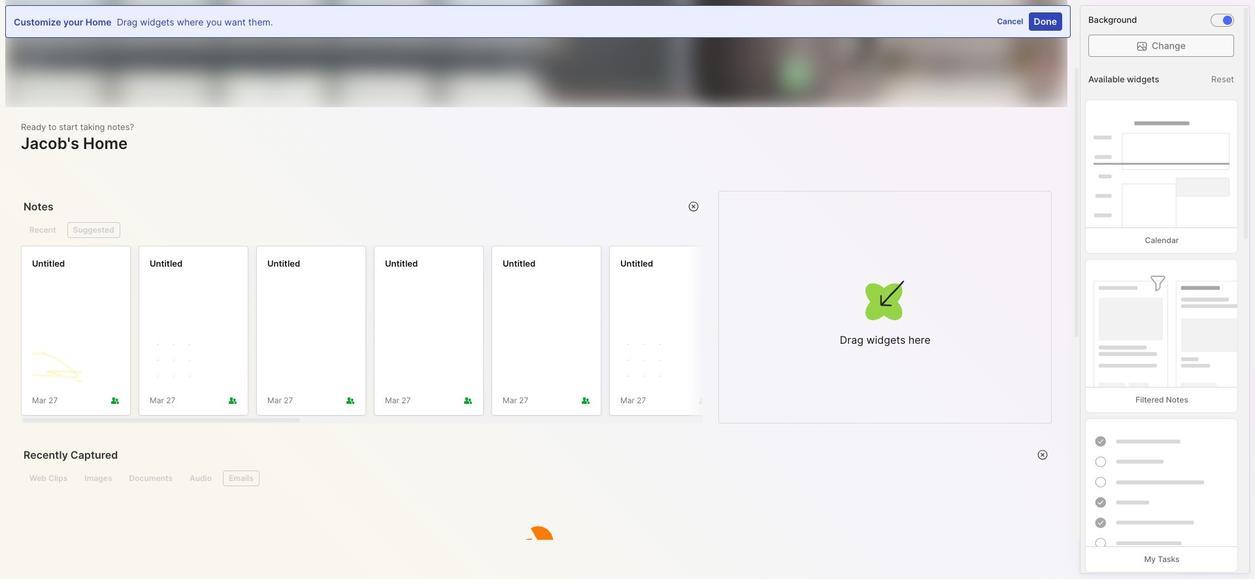 Task type: locate. For each thing, give the bounding box(es) containing it.
background image
[[1223, 16, 1233, 25]]



Task type: vqa. For each thing, say whether or not it's contained in the screenshot.
Background Image in the right of the page
yes



